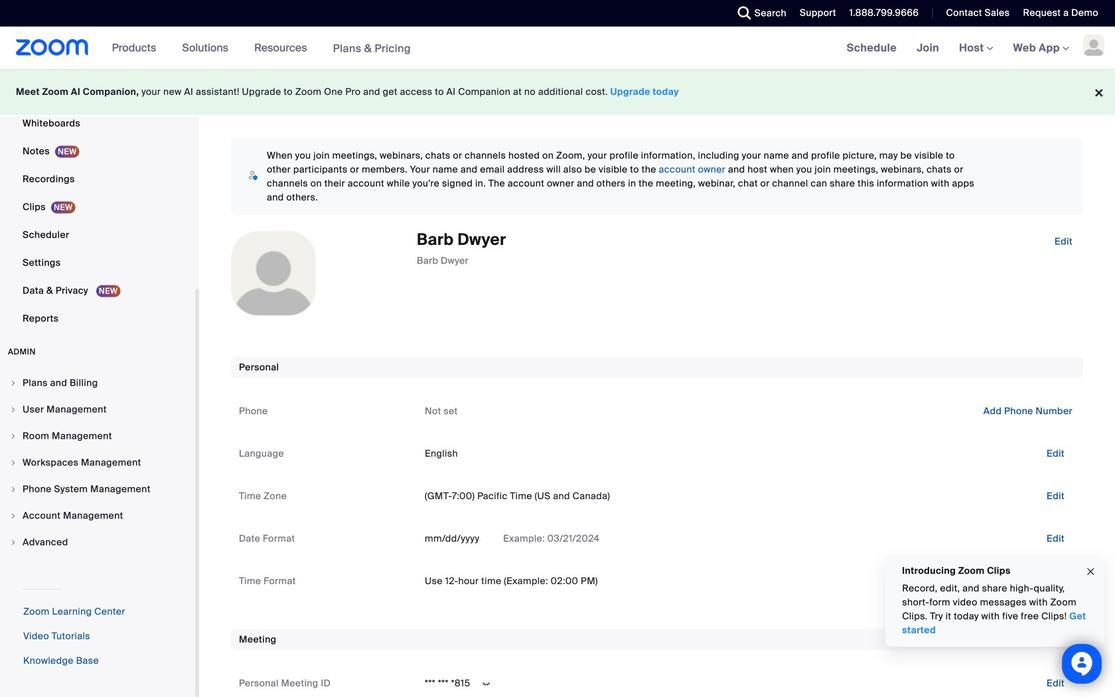 Task type: describe. For each thing, give the bounding box(es) containing it.
1 menu item from the top
[[0, 371, 195, 396]]

2 menu item from the top
[[0, 397, 195, 422]]

admin menu menu
[[0, 371, 195, 557]]

product information navigation
[[102, 27, 421, 70]]

right image for sixth menu item from the bottom of the 'admin menu' menu on the left of page
[[9, 406, 17, 414]]

right image for second menu item from the bottom
[[9, 512, 17, 520]]

zoom logo image
[[16, 39, 89, 56]]

edit user photo image
[[263, 268, 284, 280]]

6 menu item from the top
[[0, 503, 195, 529]]

profile picture image
[[1084, 35, 1105, 56]]

right image for 1st menu item
[[9, 379, 17, 387]]

right image for 5th menu item
[[9, 486, 17, 494]]

4 menu item from the top
[[0, 450, 195, 476]]



Task type: locate. For each thing, give the bounding box(es) containing it.
personal menu menu
[[0, 0, 195, 333]]

7 menu item from the top
[[0, 530, 195, 555]]

3 right image from the top
[[9, 459, 17, 467]]

3 menu item from the top
[[0, 424, 195, 449]]

1 vertical spatial right image
[[9, 539, 17, 547]]

1 right image from the top
[[9, 379, 17, 387]]

meetings navigation
[[837, 27, 1116, 70]]

2 right image from the top
[[9, 406, 17, 414]]

0 vertical spatial right image
[[9, 432, 17, 440]]

right image
[[9, 379, 17, 387], [9, 406, 17, 414], [9, 459, 17, 467], [9, 486, 17, 494], [9, 512, 17, 520]]

4 right image from the top
[[9, 486, 17, 494]]

right image
[[9, 432, 17, 440], [9, 539, 17, 547]]

user photo image
[[232, 232, 316, 316]]

5 menu item from the top
[[0, 477, 195, 502]]

right image for 4th menu item
[[9, 459, 17, 467]]

1 right image from the top
[[9, 432, 17, 440]]

show personal meeting id image
[[476, 678, 497, 690]]

footer
[[0, 69, 1116, 115]]

5 right image from the top
[[9, 512, 17, 520]]

banner
[[0, 27, 1116, 70]]

menu item
[[0, 371, 195, 396], [0, 397, 195, 422], [0, 424, 195, 449], [0, 450, 195, 476], [0, 477, 195, 502], [0, 503, 195, 529], [0, 530, 195, 555]]

close image
[[1086, 564, 1097, 580]]

2 right image from the top
[[9, 539, 17, 547]]



